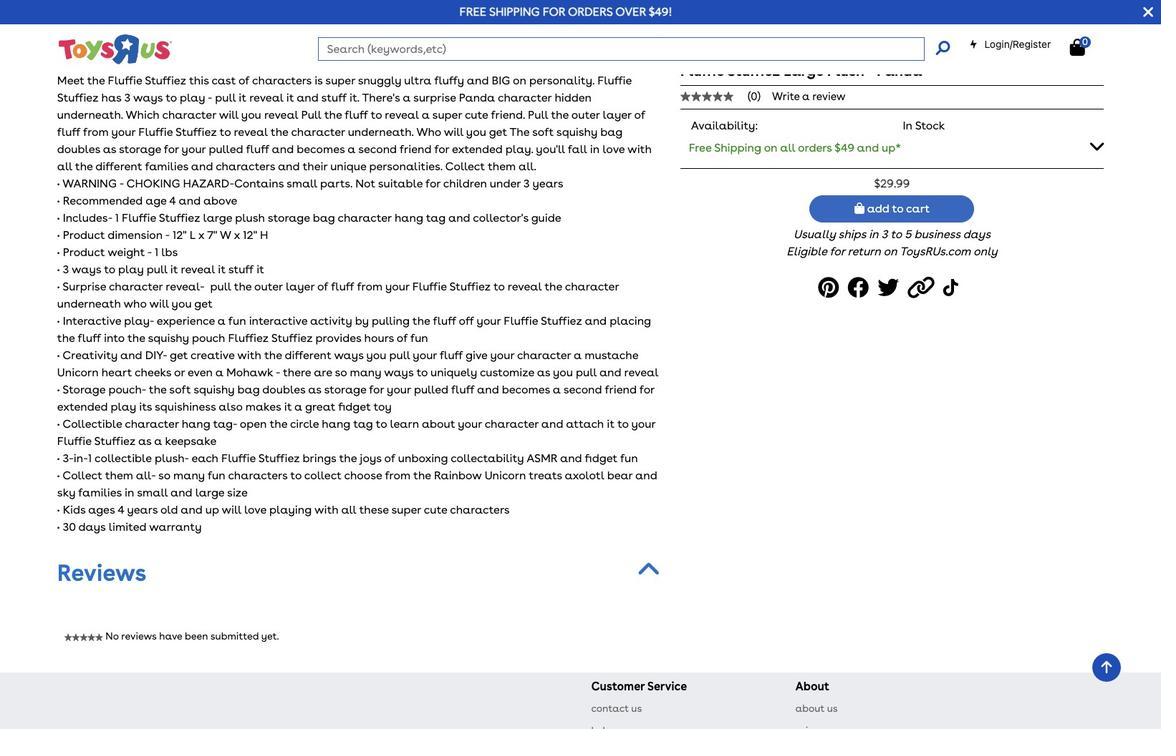 Task type: describe. For each thing, give the bounding box(es) containing it.
1 horizontal spatial collect
[[445, 160, 485, 173]]

parts.
[[320, 177, 353, 190]]

$49!
[[649, 5, 672, 19]]

makes
[[246, 400, 281, 414]]

1 vertical spatial many
[[173, 469, 205, 483]]

and down 'hazard-'
[[179, 194, 201, 208]]

children
[[443, 177, 487, 190]]

2 vertical spatial with
[[314, 503, 339, 517]]

2 vertical spatial pull
[[576, 366, 597, 380]]

1 vertical spatial 1
[[88, 452, 92, 466]]

and down mustache
[[600, 366, 621, 380]]

axolotl
[[565, 469, 604, 483]]

- left there
[[276, 366, 280, 380]]

fluffiez
[[228, 332, 269, 345]]

toysrus.com
[[900, 245, 971, 259]]

1 pull from the left
[[301, 108, 321, 122]]

their
[[303, 160, 328, 173]]

to down there's
[[371, 108, 382, 122]]

of right joys
[[384, 452, 395, 466]]

0 horizontal spatial fidget
[[338, 400, 371, 414]]

suitable
[[378, 177, 423, 190]]

hazard-
[[183, 177, 234, 190]]

1 vertical spatial fidget
[[585, 452, 617, 466]]

- down this
[[208, 91, 212, 104]]

old
[[160, 503, 178, 517]]

your up 'hazard-'
[[182, 142, 206, 156]]

3-
[[63, 452, 74, 466]]

your up bear
[[631, 418, 656, 431]]

warning
[[63, 177, 117, 190]]

1 horizontal spatial outer
[[571, 108, 600, 122]]

1 horizontal spatial squishy
[[194, 383, 235, 397]]

squishiness
[[155, 400, 216, 414]]

0 vertical spatial from
[[83, 125, 109, 139]]

you right customize
[[553, 366, 573, 380]]

11 • from the top
[[57, 418, 60, 431]]

to down weight
[[104, 263, 115, 276]]

0 vertical spatial second
[[358, 142, 397, 156]]

and down is
[[297, 91, 319, 104]]

or
[[174, 366, 185, 380]]

0 horizontal spatial unicorn
[[57, 366, 99, 380]]

and left big in the top left of the page
[[467, 74, 489, 87]]

characters up contains
[[216, 160, 275, 173]]

guide
[[531, 211, 561, 225]]

free shipping for orders over $49! link
[[460, 5, 672, 19]]

character up who on the top left of page
[[109, 280, 163, 294]]

0 vertical spatial 4
[[169, 194, 176, 208]]

for down who
[[434, 142, 449, 156]]

3 down all.
[[524, 177, 530, 190]]

the up contains
[[271, 125, 288, 139]]

7"
[[207, 228, 217, 242]]

2 horizontal spatial super
[[432, 108, 462, 122]]

0 horizontal spatial pulled
[[209, 142, 243, 156]]

0 vertical spatial stuff
[[321, 91, 347, 104]]

panda inside the meet the fluffie stuffiez this cast of characters is super snuggly ultra fluffy and big on personality. fluffie stuffiez has 3 ways to play - pull it reveal it and stuff it. there's a surprise panda character hidden underneath. which character will you reveal pull the fluff to reveal a super cute friend. pull the outer layer of fluff from your fluffie stuffiez to reveal the character underneath. who will you get the soft squishy bag doubles as storage for your pulled fluff and becomes a second friend for extended play. you'll fall in love with all the different families and characters and their unique personalities. collect them all. • warning - choking hazard-contains small parts. not suitable for children under 3 years • recommended age 4 and above • includes- 1 fluffie stuffiez large plush storage bag character hang tag and collector's guide • product dimension - 12" l x 7" w x 12" h • product weight - 1 lbs • 3 ways to play pull it reveal it stuff it • surprise character reveal-  pull the outer layer of fluff from your fluffie stuffiez to reveal the character underneath who will you get • interactive play- experience a fun interactive activity by pulling the fluff off your fluffie stuffiez and placing the fluff into the squishy pouch fluffiez stuffiez provides hours of fun • creativity and diy- get creative with the different ways you pull your fluff give your character a mustache unicorn heart cheeks or even a mohawk - there are so many ways to uniquely customize as you pull and reveal • storage pouch- the soft squishy bag doubles as storage for your pulled fluff and becomes a second friend for extended play its squishiness also makes it a great fidget toy • collectible character hang tag- open the circle hang tag to learn about your character and attach it to your fluffie stuffiez as a keepsake • 3-in-1 collectible plush- each fluffie stuffiez brings the joys of unboxing collectability asmr and fidget fun • collect them all- so many fun characters to collect choose from the rainbow unicorn treats axolotl bear and sky families in small and large size • kids ages 4 years old and up will love playing with all these super cute characters • 30 days limited warranty
[[459, 91, 495, 104]]

fun up the "up"
[[208, 469, 225, 483]]

0 vertical spatial friend
[[400, 142, 432, 156]]

1 horizontal spatial 1
[[154, 246, 158, 259]]

13 • from the top
[[57, 469, 60, 483]]

stuffiez down this
[[176, 125, 217, 139]]

mohawk
[[226, 366, 273, 380]]

1 horizontal spatial underneath.
[[348, 125, 414, 139]]

us for about
[[827, 703, 838, 715]]

playing
[[269, 503, 312, 517]]

(0) button
[[680, 90, 772, 103]]

1 vertical spatial years
[[127, 503, 158, 517]]

1 horizontal spatial hang
[[322, 418, 350, 431]]

2 horizontal spatial from
[[385, 469, 411, 483]]

1 vertical spatial soft
[[169, 383, 191, 397]]

1 horizontal spatial about
[[796, 703, 825, 715]]

0 horizontal spatial families
[[78, 486, 122, 500]]

1 vertical spatial doubles
[[262, 383, 305, 397]]

treats
[[529, 469, 562, 483]]

size
[[227, 486, 248, 500]]

this
[[189, 74, 209, 87]]

contact
[[591, 703, 629, 715]]

interactive
[[63, 314, 121, 328]]

give
[[466, 349, 488, 362]]

0 vertical spatial with
[[628, 142, 652, 156]]

write
[[772, 90, 800, 103]]

5
[[905, 228, 911, 242]]

h
[[260, 228, 268, 242]]

and up heart
[[120, 349, 142, 362]]

0 horizontal spatial super
[[325, 74, 355, 87]]

2 vertical spatial storage
[[324, 383, 366, 397]]

to inside 'usually ships in 3 to 5 business days eligible for return on toysrus.com only'
[[891, 228, 902, 242]]

copy a link to fluffie stuffiez large plush - panda image
[[908, 272, 939, 305]]

1 horizontal spatial panda
[[877, 62, 922, 80]]

the up creativity
[[57, 332, 75, 345]]

cheeks
[[135, 366, 171, 380]]

hidden
[[555, 91, 592, 104]]

brings
[[303, 452, 336, 466]]

0 horizontal spatial get
[[194, 297, 213, 311]]

for left children
[[426, 177, 441, 190]]

there's
[[362, 91, 400, 104]]

1 x from the left
[[198, 228, 204, 242]]

0 vertical spatial squishy
[[556, 125, 598, 139]]

add to cart
[[865, 202, 930, 216]]

cart
[[906, 202, 930, 216]]

the down hidden on the top of page
[[551, 108, 569, 122]]

your up toy
[[387, 383, 411, 397]]

and down children
[[448, 211, 470, 225]]

up*
[[882, 141, 901, 155]]

for up toy
[[369, 383, 384, 397]]

1 horizontal spatial unicorn
[[485, 469, 526, 483]]

1 vertical spatial squishy
[[148, 332, 189, 345]]

and up contains
[[272, 142, 294, 156]]

of up activity
[[317, 280, 328, 294]]

0 horizontal spatial stuff
[[228, 263, 254, 276]]

stuffiez left placing
[[541, 314, 582, 328]]

0 horizontal spatial collect
[[63, 469, 102, 483]]

0 vertical spatial underneath.
[[57, 108, 123, 122]]

toy
[[374, 400, 392, 414]]

characters down rainbow
[[450, 503, 510, 517]]

the down unboxing at left bottom
[[413, 469, 431, 483]]

you down reveal-
[[172, 297, 192, 311]]

contains
[[234, 177, 284, 190]]

1 vertical spatial extended
[[57, 400, 108, 414]]

been
[[185, 631, 208, 643]]

you down 'hours'
[[366, 349, 386, 362]]

fluff down uniquely
[[451, 383, 474, 397]]

meet
[[57, 74, 84, 87]]

tiktok image
[[943, 272, 962, 305]]

0 horizontal spatial storage
[[119, 142, 161, 156]]

on inside 'usually ships in 3 to 5 business days eligible for return on toysrus.com only'
[[884, 245, 897, 259]]

a up plush-
[[154, 435, 162, 448]]

pouch
[[192, 332, 225, 345]]

0 horizontal spatial becomes
[[297, 142, 345, 156]]

add
[[867, 202, 889, 216]]

character down this
[[162, 108, 216, 122]]

2 x from the left
[[234, 228, 240, 242]]

great
[[305, 400, 335, 414]]

fluff up activity
[[331, 280, 354, 294]]

not
[[355, 177, 375, 190]]

shipping
[[714, 141, 761, 155]]

free shipping for orders over $49!
[[460, 5, 672, 19]]

characters left is
[[252, 74, 312, 87]]

free
[[460, 5, 486, 19]]

and left the "up"
[[181, 503, 203, 517]]

cast
[[212, 74, 236, 87]]

stuffiez up collectible
[[94, 435, 136, 448]]

learn
[[390, 418, 419, 431]]

keepsake
[[165, 435, 217, 448]]

business
[[914, 228, 961, 242]]

availability:
[[691, 119, 758, 133]]

about us link
[[796, 703, 838, 715]]

unique
[[330, 160, 366, 173]]

personality.
[[529, 74, 595, 87]]

1 vertical spatial friend
[[605, 383, 637, 397]]

1 vertical spatial pulled
[[414, 383, 448, 397]]

these
[[359, 503, 389, 517]]

the down makes
[[270, 418, 287, 431]]

0 link
[[1070, 36, 1100, 57]]

0 horizontal spatial with
[[237, 349, 261, 362]]

the up warning
[[75, 160, 93, 173]]

0 horizontal spatial cute
[[424, 503, 447, 517]]

as up great
[[308, 383, 321, 397]]

even
[[188, 366, 213, 380]]

12 • from the top
[[57, 452, 60, 466]]

characters up 'size'
[[228, 469, 288, 483]]

1 horizontal spatial storage
[[268, 211, 310, 225]]

ways up 'surprise'
[[72, 263, 101, 276]]

play pull
[[118, 263, 167, 276]]

$29.99
[[874, 177, 910, 190]]

0 vertical spatial different
[[96, 160, 142, 173]]

for up choking
[[164, 142, 179, 156]]

2 product from the top
[[63, 246, 105, 259]]

★★★★★ no reviews have been submitted yet.
[[64, 631, 279, 643]]

hours
[[364, 332, 394, 345]]

and left placing
[[585, 314, 607, 328]]

1 horizontal spatial cute
[[465, 108, 488, 122]]

1 horizontal spatial families
[[145, 160, 188, 173]]

3 • from the top
[[57, 211, 60, 225]]

a up asmr
[[553, 383, 561, 397]]

1 horizontal spatial get
[[489, 125, 507, 139]]

and left attach
[[541, 418, 563, 431]]

character up collectability
[[485, 418, 539, 431]]

your up pulling
[[385, 280, 409, 294]]

1 vertical spatial 4
[[118, 503, 124, 517]]

l
[[190, 228, 195, 242]]

1 horizontal spatial becomes
[[502, 383, 550, 397]]

1 horizontal spatial pull
[[389, 349, 410, 362]]

to left collect
[[290, 469, 302, 483]]

free shipping on all orders $49 and up*
[[689, 141, 901, 155]]

to down the collector's
[[494, 280, 505, 294]]

shopping bag image
[[1070, 39, 1085, 56]]

stuffiez up "off"
[[449, 280, 491, 294]]

3 right has
[[124, 91, 131, 104]]

1 horizontal spatial bag
[[313, 211, 335, 225]]

6 • from the top
[[57, 263, 60, 276]]

stuffiez down the meet
[[57, 91, 98, 104]]

share a link to fluffie stuffiez large plush - panda on twitter image
[[878, 272, 904, 305]]

2 vertical spatial all
[[341, 503, 356, 517]]

character up friend.
[[498, 91, 552, 104]]

stuffiez down interactive
[[271, 332, 313, 345]]

0 vertical spatial tag
[[426, 211, 446, 225]]

10 • from the top
[[57, 383, 60, 397]]

ways up which
[[133, 91, 163, 104]]

usually ships in 3 to 5 business days eligible for return on toysrus.com only
[[787, 228, 998, 259]]

in
[[903, 119, 913, 133]]

fun up bear
[[620, 452, 638, 466]]

- up recommended
[[119, 177, 124, 190]]

0 vertical spatial them
[[488, 160, 516, 173]]

and left their
[[278, 160, 300, 173]]

stuffiez up l
[[159, 211, 200, 225]]

attach
[[566, 418, 604, 431]]

1 product from the top
[[63, 228, 105, 242]]

1 vertical spatial from
[[357, 280, 383, 294]]

as right customize
[[537, 366, 550, 380]]

1 • from the top
[[57, 177, 60, 190]]

will down cast
[[219, 108, 239, 122]]

1 horizontal spatial extended
[[452, 142, 503, 156]]

age
[[146, 194, 167, 208]]

2 pull from the left
[[528, 108, 548, 122]]

and up axolotl
[[560, 452, 582, 466]]

the down cheeks
[[149, 383, 167, 397]]

tag-
[[213, 418, 237, 431]]

as up collectible
[[138, 435, 151, 448]]

the up unique
[[324, 108, 342, 122]]

you left the
[[466, 125, 486, 139]]

in inside 'usually ships in 3 to 5 business days eligible for return on toysrus.com only'
[[869, 228, 879, 242]]

the up mohawk
[[264, 349, 282, 362]]

0 horizontal spatial pull
[[215, 91, 236, 104]]

a up pouch
[[218, 314, 226, 328]]

0 horizontal spatial love
[[244, 503, 267, 517]]

Enter Keyword or Item No. search field
[[318, 37, 925, 61]]

close button image
[[1143, 4, 1153, 20]]

asmr
[[527, 452, 558, 466]]

2 horizontal spatial bag
[[601, 125, 623, 139]]

interactive
[[249, 314, 307, 328]]

over
[[615, 5, 646, 19]]

ships
[[838, 228, 866, 242]]

yet.
[[261, 631, 279, 643]]

character down its
[[125, 418, 179, 431]]

plush-
[[155, 452, 189, 466]]

1 horizontal spatial layer
[[603, 108, 632, 122]]

free
[[689, 141, 712, 155]]

to left uniquely
[[416, 366, 428, 380]]

your up customize
[[490, 349, 514, 362]]

all.
[[519, 160, 536, 173]]

return
[[848, 245, 881, 259]]

0 horizontal spatial hang
[[182, 418, 210, 431]]

toys r us image
[[57, 33, 172, 66]]

the down the guide
[[545, 280, 562, 294]]

lbs
[[161, 246, 178, 259]]

collector's
[[473, 211, 529, 225]]

above
[[203, 194, 237, 208]]

0 horizontal spatial tag
[[353, 418, 373, 431]]

under
[[490, 177, 521, 190]]

on inside the meet the fluffie stuffiez this cast of characters is super snuggly ultra fluffy and big on personality. fluffie stuffiez has 3 ways to play - pull it reveal it and stuff it. there's a surprise panda character hidden underneath. which character will you reveal pull the fluff to reveal a super cute friend. pull the outer layer of fluff from your fluffie stuffiez to reveal the character underneath. who will you get the soft squishy bag doubles as storage for your pulled fluff and becomes a second friend for extended play. you'll fall in love with all the different families and characters and their unique personalities. collect them all. • warning - choking hazard-contains small parts. not suitable for children under 3 years • recommended age 4 and above • includes- 1 fluffie stuffiez large plush storage bag character hang tag and collector's guide • product dimension - 12" l x 7" w x 12" h • product weight - 1 lbs • 3 ways to play pull it reveal it stuff it • surprise character reveal-  pull the outer layer of fluff from your fluffie stuffiez to reveal the character underneath who will you get • interactive play- experience a fun interactive activity by pulling the fluff off your fluffie stuffiez and placing the fluff into the squishy pouch fluffiez stuffiez provides hours of fun • creativity and diy- get creative with the different ways you pull your fluff give your character a mustache unicorn heart cheeks or even a mohawk - there are so many ways to uniquely customize as you pull and reveal • storage pouch- the soft squishy bag doubles as storage for your pulled fluff and becomes a second friend for extended play its squishiness also makes it a great fidget toy • collectible character hang tag- open the circle hang tag to learn about your character and attach it to your fluffie stuffiez as a keepsake • 3-in-1 collectible plush- each fluffie stuffiez brings the joys of unboxing collectability asmr and fidget fun • collect them all- so many fun characters to collect choose from the rainbow unicorn treats axolotl bear and sky families in small and large size • kids ages 4 years old and up will love playing with all these super cute characters • 30 days limited warranty
[[513, 74, 526, 87]]

1 horizontal spatial many
[[350, 366, 381, 380]]

a up unique
[[348, 142, 356, 156]]

0 horizontal spatial all
[[57, 160, 72, 173]]

to right attach
[[617, 418, 629, 431]]

unboxing
[[398, 452, 448, 466]]

0 vertical spatial large
[[203, 211, 232, 225]]

the up interactive
[[234, 280, 252, 294]]

and up old
[[171, 486, 192, 500]]

to down cast
[[220, 125, 231, 139]]

character up customize
[[517, 349, 571, 362]]

0 horizontal spatial layer
[[286, 280, 315, 294]]



Task type: locate. For each thing, give the bounding box(es) containing it.
unicorn
[[57, 366, 99, 380], [485, 469, 526, 483]]

sky
[[57, 486, 75, 500]]

your right "off"
[[477, 314, 501, 328]]

pulling
[[372, 314, 410, 328]]

stuff left 'it.'
[[321, 91, 347, 104]]

character down not
[[338, 211, 392, 225]]

0 horizontal spatial play
[[111, 400, 136, 414]]

shopping bag image
[[855, 203, 865, 214]]

off
[[459, 314, 474, 328]]

review
[[813, 90, 846, 103]]

into
[[104, 332, 125, 345]]

0 vertical spatial storage
[[119, 142, 161, 156]]

underneath.
[[57, 108, 123, 122], [348, 125, 414, 139]]

1 left lbs
[[154, 246, 158, 259]]

30
[[63, 521, 76, 534]]

no
[[106, 631, 119, 643]]

and inside dropdown button
[[857, 141, 879, 155]]

0 horizontal spatial different
[[96, 160, 142, 173]]

plush
[[827, 62, 865, 80]]

big
[[492, 74, 510, 87]]

extended up children
[[452, 142, 503, 156]]

-
[[868, 62, 873, 80], [208, 91, 212, 104], [119, 177, 124, 190], [165, 228, 170, 242], [147, 246, 152, 259], [276, 366, 280, 380]]

1 horizontal spatial us
[[827, 703, 838, 715]]

your
[[111, 125, 136, 139], [182, 142, 206, 156], [385, 280, 409, 294], [477, 314, 501, 328], [413, 349, 437, 362], [490, 349, 514, 362], [387, 383, 411, 397], [458, 418, 482, 431], [631, 418, 656, 431]]

second
[[358, 142, 397, 156], [564, 383, 602, 397]]

on inside free shipping on all orders $49 and up* dropdown button
[[764, 141, 778, 155]]

share fluffie stuffiez large plush - panda on facebook image
[[848, 272, 873, 305]]

None search field
[[318, 37, 950, 61]]

and right bear
[[635, 469, 657, 483]]

underneath. down has
[[57, 108, 123, 122]]

about
[[422, 418, 455, 431], [796, 703, 825, 715]]

meet the fluffie stuffiez this cast of characters is super snuggly ultra fluffy and big on personality. fluffie stuffiez has 3 ways to play - pull it reveal it and stuff it. there's a surprise panda character hidden underneath. which character will you reveal pull the fluff to reveal a super cute friend. pull the outer layer of fluff from your fluffie stuffiez to reveal the character underneath. who will you get the soft squishy bag doubles as storage for your pulled fluff and becomes a second friend for extended play. you'll fall in love with all the different families and characters and their unique personalities. collect them all. • warning - choking hazard-contains small parts. not suitable for children under 3 years • recommended age 4 and above • includes- 1 fluffie stuffiez large plush storage bag character hang tag and collector's guide • product dimension - 12" l x 7" w x 12" h • product weight - 1 lbs • 3 ways to play pull it reveal it stuff it • surprise character reveal-  pull the outer layer of fluff from your fluffie stuffiez to reveal the character underneath who will you get • interactive play- experience a fun interactive activity by pulling the fluff off your fluffie stuffiez and placing the fluff into the squishy pouch fluffiez stuffiez provides hours of fun • creativity and diy- get creative with the different ways you pull your fluff give your character a mustache unicorn heart cheeks or even a mohawk - there are so many ways to uniquely customize as you pull and reveal • storage pouch- the soft squishy bag doubles as storage for your pulled fluff and becomes a second friend for extended play its squishiness also makes it a great fidget toy • collectible character hang tag- open the circle hang tag to learn about your character and attach it to your fluffie stuffiez as a keepsake • 3-in-1 collectible plush- each fluffie stuffiez brings the joys of unboxing collectability asmr and fidget fun • collect them all- so many fun characters to collect choose from the rainbow unicorn treats axolotl bear and sky families in small and large size • kids ages 4 years old and up will love playing with all these super cute characters • 30 days limited warranty
[[57, 74, 659, 534]]

2 horizontal spatial in
[[869, 228, 879, 242]]

stock
[[915, 119, 945, 133]]

1 horizontal spatial years
[[533, 177, 563, 190]]

0 vertical spatial extended
[[452, 142, 503, 156]]

reveal-
[[166, 280, 204, 294]]

1 vertical spatial pull
[[389, 349, 410, 362]]

0 horizontal spatial about
[[422, 418, 455, 431]]

1 vertical spatial collect
[[63, 469, 102, 483]]

4 • from the top
[[57, 228, 60, 242]]

1 horizontal spatial soft
[[532, 125, 554, 139]]

fun up fluffiez
[[228, 314, 246, 328]]

bear
[[607, 469, 633, 483]]

1 vertical spatial super
[[432, 108, 462, 122]]

for inside 'usually ships in 3 to 5 business days eligible for return on toysrus.com only'
[[830, 245, 845, 259]]

pull
[[215, 91, 236, 104], [389, 349, 410, 362], [576, 366, 597, 380]]

collectability
[[451, 452, 524, 466]]

fall
[[568, 142, 587, 156]]

login/register
[[985, 38, 1051, 50]]

fluffie stuffiez large plush - panda
[[680, 62, 922, 80]]

ultra
[[404, 74, 432, 87]]

them up under
[[488, 160, 516, 173]]

get down friend.
[[489, 125, 507, 139]]

love
[[603, 142, 625, 156], [244, 503, 267, 517]]

super right is
[[325, 74, 355, 87]]

1 vertical spatial about
[[796, 703, 825, 715]]

1 horizontal spatial play
[[180, 91, 205, 104]]

2 • from the top
[[57, 194, 60, 208]]

fluff down the meet
[[57, 125, 80, 139]]

all inside free shipping on all orders $49 and up* dropdown button
[[780, 141, 795, 155]]

1
[[154, 246, 158, 259], [88, 452, 92, 466]]

0 horizontal spatial friend
[[400, 142, 432, 156]]

and left up*
[[857, 141, 879, 155]]

1 horizontal spatial pull
[[528, 108, 548, 122]]

becomes down customize
[[502, 383, 550, 397]]

years down all.
[[533, 177, 563, 190]]

diy-
[[145, 349, 167, 362]]

days inside the meet the fluffie stuffiez this cast of characters is super snuggly ultra fluffy and big on personality. fluffie stuffiez has 3 ways to play - pull it reveal it and stuff it. there's a surprise panda character hidden underneath. which character will you reveal pull the fluff to reveal a super cute friend. pull the outer layer of fluff from your fluffie stuffiez to reveal the character underneath. who will you get the soft squishy bag doubles as storage for your pulled fluff and becomes a second friend for extended play. you'll fall in love with all the different families and characters and their unique personalities. collect them all. • warning - choking hazard-contains small parts. not suitable for children under 3 years • recommended age 4 and above • includes- 1 fluffie stuffiez large plush storage bag character hang tag and collector's guide • product dimension - 12" l x 7" w x 12" h • product weight - 1 lbs • 3 ways to play pull it reveal it stuff it • surprise character reveal-  pull the outer layer of fluff from your fluffie stuffiez to reveal the character underneath who will you get • interactive play- experience a fun interactive activity by pulling the fluff off your fluffie stuffiez and placing the fluff into the squishy pouch fluffiez stuffiez provides hours of fun • creativity and diy- get creative with the different ways you pull your fluff give your character a mustache unicorn heart cheeks or even a mohawk - there are so many ways to uniquely customize as you pull and reveal • storage pouch- the soft squishy bag doubles as storage for your pulled fluff and becomes a second friend for extended play its squishiness also makes it a great fidget toy • collectible character hang tag- open the circle hang tag to learn about your character and attach it to your fluffie stuffiez as a keepsake • 3-in-1 collectible plush- each fluffie stuffiez brings the joys of unboxing collectability asmr and fidget fun • collect them all- so many fun characters to collect choose from the rainbow unicorn treats axolotl bear and sky families in small and large size • kids ages 4 years old and up will love playing with all these super cute characters • 30 days limited warranty
[[78, 521, 106, 534]]

2 vertical spatial super
[[392, 503, 421, 517]]

squishy
[[556, 125, 598, 139], [148, 332, 189, 345], [194, 383, 235, 397]]

your up uniquely
[[413, 349, 437, 362]]

2 us from the left
[[827, 703, 838, 715]]

the left joys
[[339, 452, 357, 466]]

1 horizontal spatial small
[[286, 177, 317, 190]]

login/register button
[[970, 37, 1051, 52]]

0 vertical spatial small
[[286, 177, 317, 190]]

0 horizontal spatial on
[[513, 74, 526, 87]]

is
[[315, 74, 323, 87]]

1 horizontal spatial all
[[341, 503, 356, 517]]

years up limited
[[127, 503, 158, 517]]

0 vertical spatial love
[[603, 142, 625, 156]]

0 vertical spatial panda
[[877, 62, 922, 80]]

of
[[238, 74, 250, 87], [634, 108, 645, 122], [317, 280, 328, 294], [397, 332, 408, 345], [384, 452, 395, 466]]

1 vertical spatial small
[[137, 486, 168, 500]]

(0)
[[748, 90, 761, 103]]

0 vertical spatial doubles
[[57, 142, 100, 156]]

with
[[628, 142, 652, 156], [237, 349, 261, 362], [314, 503, 339, 517]]

1 horizontal spatial fidget
[[585, 452, 617, 466]]

2 vertical spatial from
[[385, 469, 411, 483]]

in up limited
[[125, 486, 134, 500]]

for down ships on the top right of page
[[830, 245, 845, 259]]

details link
[[57, 21, 138, 49]]

1 vertical spatial all
[[57, 160, 72, 173]]

super down "surprise"
[[432, 108, 462, 122]]

0 vertical spatial about
[[422, 418, 455, 431]]

them down collectible
[[105, 469, 133, 483]]

15 • from the top
[[57, 521, 60, 534]]

usually
[[794, 228, 836, 242]]

0 vertical spatial play
[[180, 91, 205, 104]]

0 vertical spatial years
[[533, 177, 563, 190]]

2 vertical spatial bag
[[238, 383, 260, 397]]

- up play pull
[[147, 246, 152, 259]]

pull up the
[[528, 108, 548, 122]]

large
[[784, 62, 824, 80]]

1 horizontal spatial doubles
[[262, 383, 305, 397]]

who
[[416, 125, 441, 139]]

stuffiez
[[727, 62, 780, 80], [145, 74, 186, 87], [57, 91, 98, 104], [176, 125, 217, 139], [159, 211, 200, 225], [449, 280, 491, 294], [541, 314, 582, 328], [271, 332, 313, 345], [94, 435, 136, 448], [258, 452, 300, 466]]

0 vertical spatial in
[[590, 142, 600, 156]]

a down ultra on the top
[[403, 91, 411, 104]]

about inside the meet the fluffie stuffiez this cast of characters is super snuggly ultra fluffy and big on personality. fluffie stuffiez has 3 ways to play - pull it reveal it and stuff it. there's a surprise panda character hidden underneath. which character will you reveal pull the fluff to reveal a super cute friend. pull the outer layer of fluff from your fluffie stuffiez to reveal the character underneath. who will you get the soft squishy bag doubles as storage for your pulled fluff and becomes a second friend for extended play. you'll fall in love with all the different families and characters and their unique personalities. collect them all. • warning - choking hazard-contains small parts. not suitable for children under 3 years • recommended age 4 and above • includes- 1 fluffie stuffiez large plush storage bag character hang tag and collector's guide • product dimension - 12" l x 7" w x 12" h • product weight - 1 lbs • 3 ways to play pull it reveal it stuff it • surprise character reveal-  pull the outer layer of fluff from your fluffie stuffiez to reveal the character underneath who will you get • interactive play- experience a fun interactive activity by pulling the fluff off your fluffie stuffiez and placing the fluff into the squishy pouch fluffiez stuffiez provides hours of fun • creativity and diy- get creative with the different ways you pull your fluff give your character a mustache unicorn heart cheeks or even a mohawk - there are so many ways to uniquely customize as you pull and reveal • storage pouch- the soft squishy bag doubles as storage for your pulled fluff and becomes a second friend for extended play its squishiness also makes it a great fidget toy • collectible character hang tag- open the circle hang tag to learn about your character and attach it to your fluffie stuffiez as a keepsake • 3-in-1 collectible plush- each fluffie stuffiez brings the joys of unboxing collectability asmr and fidget fun • collect them all- so many fun characters to collect choose from the rainbow unicorn treats axolotl bear and sky families in small and large size • kids ages 4 years old and up will love playing with all these super cute characters • 30 days limited warranty
[[422, 418, 455, 431]]

unicorn down collectability
[[485, 469, 526, 483]]

friend up personalities.
[[400, 142, 432, 156]]

1 horizontal spatial super
[[392, 503, 421, 517]]

storage
[[63, 383, 106, 397]]

to inside "add to cart" button
[[892, 202, 904, 216]]

days up only
[[963, 228, 991, 242]]

9 • from the top
[[57, 349, 60, 362]]

which
[[126, 108, 160, 122]]

0 vertical spatial 1
[[154, 246, 158, 259]]

includes-
[[63, 211, 112, 225]]

fun
[[228, 314, 246, 328], [411, 332, 428, 345], [620, 452, 638, 466], [208, 469, 225, 483]]

fidget
[[338, 400, 371, 414], [585, 452, 617, 466]]

3 inside 'usually ships in 3 to 5 business days eligible for return on toysrus.com only'
[[881, 228, 888, 242]]

add to cart button
[[810, 196, 975, 223]]

reveal
[[249, 91, 283, 104], [264, 108, 298, 122], [385, 108, 419, 122], [234, 125, 268, 139], [181, 263, 215, 276], [508, 280, 542, 294], [624, 366, 659, 380]]

14 • from the top
[[57, 503, 60, 517]]

0 horizontal spatial squishy
[[148, 332, 189, 345]]

7 • from the top
[[57, 280, 60, 294]]

write a review
[[772, 90, 846, 103]]

its
[[139, 400, 152, 414]]

product down includes-
[[63, 228, 105, 242]]

choose
[[344, 469, 382, 483]]

0 vertical spatial cute
[[465, 108, 488, 122]]

0 vertical spatial bag
[[601, 125, 623, 139]]

storage down so
[[324, 383, 366, 397]]

becomes up their
[[297, 142, 345, 156]]

0 horizontal spatial small
[[137, 486, 168, 500]]

fidget up axolotl
[[585, 452, 617, 466]]

a left mustache
[[574, 349, 582, 362]]

0 horizontal spatial them
[[105, 469, 133, 483]]

recommended
[[63, 194, 143, 208]]

different
[[96, 160, 142, 173], [285, 349, 331, 362]]

characters
[[252, 74, 312, 87], [216, 160, 275, 173], [228, 469, 288, 483], [450, 503, 510, 517]]

1 vertical spatial play
[[111, 400, 136, 414]]

character up their
[[291, 125, 345, 139]]

get
[[489, 125, 507, 139], [194, 297, 213, 311]]

fluff left "off"
[[433, 314, 456, 328]]

pull down 'hours'
[[389, 349, 410, 362]]

in stock
[[903, 119, 945, 133]]

1 12" from the left
[[172, 228, 187, 242]]

1 vertical spatial underneath.
[[348, 125, 414, 139]]

1 vertical spatial unicorn
[[485, 469, 526, 483]]

your up collectability
[[458, 418, 482, 431]]

for down placing
[[640, 383, 655, 397]]

ways up so
[[334, 349, 364, 362]]

1 vertical spatial outer
[[254, 280, 283, 294]]

1 vertical spatial them
[[105, 469, 133, 483]]

fun right 'hours'
[[411, 332, 428, 345]]

1 horizontal spatial pulled
[[414, 383, 448, 397]]

tag up joys
[[353, 418, 373, 431]]

orders
[[568, 5, 613, 19]]

days inside 'usually ships in 3 to 5 business days eligible for return on toysrus.com only'
[[963, 228, 991, 242]]

w
[[220, 228, 231, 242]]

1 vertical spatial families
[[78, 486, 122, 500]]

fluff up creativity
[[78, 332, 101, 345]]

doubles up warning
[[57, 142, 100, 156]]

the
[[510, 125, 530, 139]]

will right who on the top left of page
[[149, 297, 169, 311]]

1 horizontal spatial different
[[285, 349, 331, 362]]

fluff down 'it.'
[[345, 108, 368, 122]]

12" left l
[[172, 228, 187, 242]]

play down pouch-
[[111, 400, 136, 414]]

all left orders
[[780, 141, 795, 155]]

stuffiez up (0)
[[727, 62, 780, 80]]

uniquely
[[431, 366, 477, 380]]

from
[[83, 125, 109, 139], [357, 280, 383, 294], [385, 469, 411, 483]]

0 vertical spatial layer
[[603, 108, 632, 122]]

many
[[350, 366, 381, 380], [173, 469, 205, 483]]

pull down is
[[301, 108, 321, 122]]

and down customize
[[477, 383, 499, 397]]

0 vertical spatial collect
[[445, 160, 485, 173]]

- up lbs
[[165, 228, 170, 242]]

all-
[[136, 469, 156, 483]]

create a pinterest pin for fluffie stuffiez large plush - panda image
[[818, 272, 843, 305]]

1 us from the left
[[631, 703, 642, 715]]

cute down rainbow
[[424, 503, 447, 517]]

0 horizontal spatial second
[[358, 142, 397, 156]]

1 vertical spatial large
[[195, 486, 224, 500]]

weight
[[108, 246, 145, 259]]

dimension
[[108, 228, 163, 242]]

from down unboxing at left bottom
[[385, 469, 411, 483]]

play-
[[124, 314, 154, 328]]

with up mohawk
[[237, 349, 261, 362]]

2 12" from the left
[[243, 228, 257, 242]]

us
[[631, 703, 642, 715], [827, 703, 838, 715]]

circle
[[290, 418, 319, 431]]

1 horizontal spatial friend
[[605, 383, 637, 397]]

1 vertical spatial different
[[285, 349, 331, 362]]

reviews
[[57, 559, 146, 587]]

reviews
[[121, 631, 157, 643]]

by
[[355, 314, 369, 328]]

ways up toy
[[384, 366, 414, 380]]

and up 'hazard-'
[[191, 160, 213, 173]]

5 • from the top
[[57, 246, 60, 259]]

stuffiez left this
[[145, 74, 186, 87]]

x right l
[[198, 228, 204, 242]]

are
[[314, 366, 332, 380]]

1 horizontal spatial love
[[603, 142, 625, 156]]

2 horizontal spatial all
[[780, 141, 795, 155]]

1 vertical spatial panda
[[459, 91, 495, 104]]

1 vertical spatial layer
[[286, 280, 315, 294]]

1 vertical spatial days
[[78, 521, 106, 534]]

0 vertical spatial becomes
[[297, 142, 345, 156]]

a down creative at the top of page
[[215, 366, 223, 380]]

0 horizontal spatial in
[[125, 486, 134, 500]]

contact us link
[[591, 703, 642, 715]]

2 horizontal spatial on
[[884, 245, 897, 259]]

about us
[[796, 703, 838, 715]]

days
[[963, 228, 991, 242], [78, 521, 106, 534]]

friend
[[400, 142, 432, 156], [605, 383, 637, 397]]

you'll
[[536, 142, 565, 156]]

panda
[[877, 62, 922, 80], [459, 91, 495, 104]]

to right has
[[166, 91, 177, 104]]

surprise
[[63, 280, 106, 294]]

the up has
[[87, 74, 105, 87]]

2 horizontal spatial hang
[[395, 211, 423, 225]]

fluff up uniquely
[[440, 349, 463, 362]]

8 • from the top
[[57, 314, 60, 328]]

the down play-
[[127, 332, 145, 345]]

us for customer service
[[631, 703, 642, 715]]

0 horizontal spatial pull
[[301, 108, 321, 122]]

to left 5
[[891, 228, 902, 242]]

in up the return
[[869, 228, 879, 242]]

also
[[219, 400, 243, 414]]

1 vertical spatial tag
[[353, 418, 373, 431]]

1 horizontal spatial second
[[564, 383, 602, 397]]

the right pulling
[[412, 314, 430, 328]]

1 vertical spatial stuff
[[228, 263, 254, 276]]

to
[[166, 91, 177, 104], [371, 108, 382, 122], [220, 125, 231, 139], [892, 202, 904, 216], [891, 228, 902, 242], [104, 263, 115, 276], [494, 280, 505, 294], [416, 366, 428, 380], [376, 418, 387, 431], [617, 418, 629, 431], [290, 469, 302, 483]]

in-
[[74, 452, 88, 466]]

to right add
[[892, 202, 904, 216]]

love right fall
[[603, 142, 625, 156]]

0 vertical spatial super
[[325, 74, 355, 87]]

only
[[974, 245, 998, 259]]

0 vertical spatial all
[[780, 141, 795, 155]]

families up choking
[[145, 160, 188, 173]]

large up the "up"
[[195, 486, 224, 500]]

days down ages
[[78, 521, 106, 534]]

snuggly
[[358, 74, 401, 87]]

1 horizontal spatial stuff
[[321, 91, 347, 104]]

rainbow
[[434, 469, 482, 483]]

shipping
[[489, 5, 540, 19]]

outer down hidden on the top of page
[[571, 108, 600, 122]]



Task type: vqa. For each thing, say whether or not it's contained in the screenshot.
AND within the dropdown button
yes



